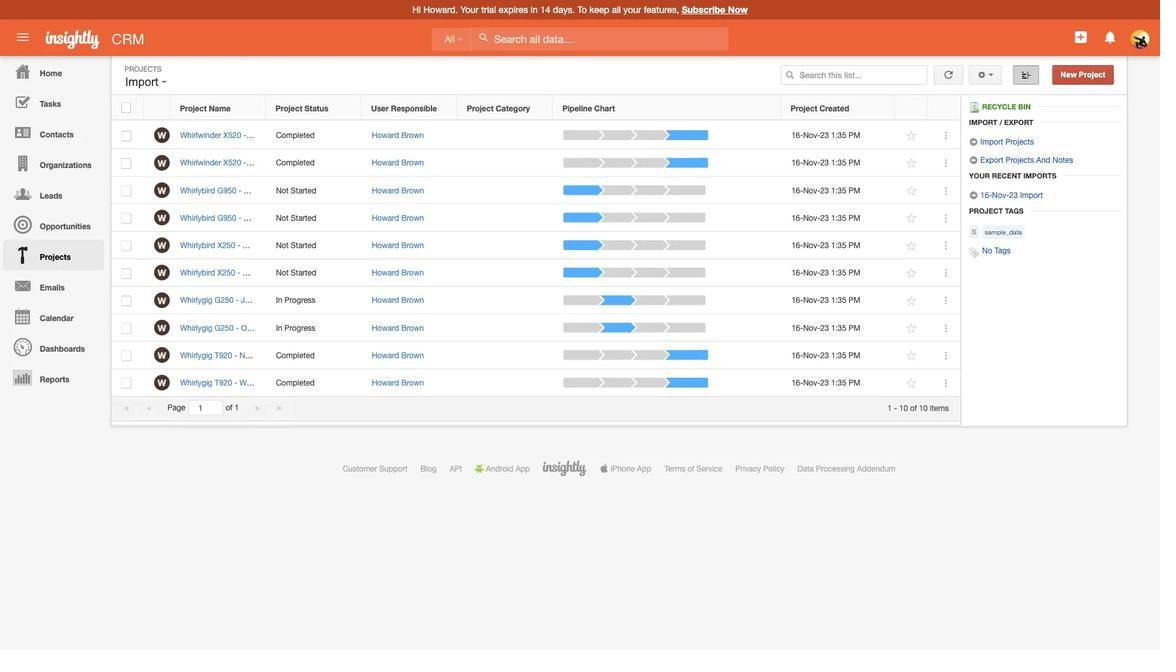Task type: locate. For each thing, give the bounding box(es) containing it.
follow image for martin
[[906, 212, 918, 225]]

1 vertical spatial oceanic
[[241, 323, 270, 332]]

1:35 for nicole
[[831, 241, 847, 250]]

not started down systems
[[276, 268, 316, 277]]

8 howard brown from the top
[[372, 323, 424, 332]]

4 follow image from the top
[[906, 212, 918, 225]]

2 whirlygig from the top
[[180, 323, 213, 332]]

started down tina
[[291, 241, 316, 250]]

cyberdyne
[[243, 241, 281, 250]]

0 horizontal spatial your
[[461, 4, 479, 15]]

in left llc
[[276, 296, 282, 305]]

3 completed cell from the top
[[266, 342, 362, 369]]

privacy policy
[[736, 464, 785, 473]]

16-nov-23 import link
[[969, 190, 1043, 200]]

cell for whirlygig g250 - jakubowski llc - barbara lane
[[458, 287, 553, 314]]

7 brown from the top
[[401, 296, 424, 305]]

2 follow image from the top
[[906, 157, 918, 170]]

w link
[[154, 128, 170, 143], [154, 155, 170, 171], [154, 183, 170, 198], [154, 210, 170, 226], [154, 238, 170, 253], [154, 265, 170, 281], [154, 293, 170, 308], [154, 320, 170, 336], [154, 348, 170, 363], [154, 375, 170, 391]]

not down 'whirlybird x250 - cyberdyne systems corp. - nicole gomez'
[[276, 268, 289, 277]]

8 16-nov-23 1:35 pm cell from the top
[[782, 314, 896, 342]]

6 w link from the top
[[154, 265, 170, 281]]

16-nov-23 1:35 pm for sakda
[[792, 323, 861, 332]]

in up whirlygig t920 - nakatomi trading corp. - samantha wright
[[276, 323, 282, 332]]

16-nov-23 1:35 pm cell for mills
[[782, 149, 896, 177]]

0 vertical spatial industries
[[286, 158, 320, 167]]

not started up tina
[[276, 186, 316, 195]]

progress
[[285, 296, 316, 305], [285, 323, 316, 332]]

started for corp.
[[291, 213, 316, 222]]

circle arrow left image
[[969, 156, 979, 165]]

3 completed from the top
[[276, 351, 315, 360]]

app right iphone
[[637, 464, 652, 473]]

- left cyberdyne
[[237, 241, 241, 250]]

16-nov-23 1:35 pm cell
[[782, 122, 896, 149], [782, 149, 896, 177], [782, 177, 896, 204], [782, 204, 896, 232], [782, 232, 896, 259], [782, 259, 896, 287], [782, 287, 896, 314], [782, 314, 896, 342], [782, 342, 896, 369], [782, 369, 896, 397]]

x520
[[224, 131, 241, 140], [224, 158, 241, 167]]

your
[[461, 4, 479, 15], [969, 171, 990, 180]]

not started
[[276, 186, 316, 195], [276, 213, 316, 222], [276, 241, 316, 250], [276, 268, 316, 277]]

tasks link
[[3, 87, 104, 117]]

2 in from the top
[[276, 323, 282, 332]]

0 vertical spatial warbucks
[[249, 158, 284, 167]]

warbucks down nakatomi
[[240, 378, 275, 387]]

in progress cell for barbara
[[266, 287, 362, 314]]

tina
[[292, 213, 307, 222]]

row
[[111, 96, 960, 120]]

chart
[[594, 104, 615, 113]]

10
[[899, 403, 908, 413], [919, 403, 928, 413]]

completed cell down whirlygig t920 - nakatomi trading corp. - samantha wright link
[[266, 369, 362, 397]]

w link for whirlwinder x520 - oceanic airlines - cynthia allen
[[154, 128, 170, 143]]

in progress cell
[[266, 287, 362, 314], [266, 314, 362, 342]]

2 x520 from the top
[[224, 158, 241, 167]]

started down systems
[[291, 268, 316, 277]]

2 howard brown link from the top
[[372, 158, 424, 167]]

1 brown from the top
[[401, 131, 424, 140]]

5 howard brown from the top
[[372, 241, 424, 250]]

your down circle arrow left image
[[969, 171, 990, 180]]

6 w from the top
[[158, 268, 166, 278]]

2 vertical spatial warbucks
[[240, 378, 275, 387]]

6 howard from the top
[[372, 268, 399, 277]]

app
[[516, 464, 530, 473], [637, 464, 652, 473]]

sample_data
[[985, 229, 1022, 236]]

follow image
[[906, 130, 918, 142], [906, 157, 918, 170], [906, 185, 918, 197], [906, 212, 918, 225], [906, 322, 918, 335]]

1:35 for martin
[[831, 213, 847, 222]]

not for systems
[[276, 241, 289, 250]]

10 w from the top
[[158, 378, 166, 388]]

howard for smith
[[372, 268, 399, 277]]

of left items
[[910, 403, 917, 413]]

5 1:35 from the top
[[831, 241, 847, 250]]

3 not started from the top
[[276, 241, 316, 250]]

1 vertical spatial your
[[969, 171, 990, 180]]

recycle bin
[[982, 103, 1031, 111]]

2 1 from the left
[[888, 403, 892, 413]]

None checkbox
[[121, 103, 131, 113], [122, 131, 131, 141], [122, 158, 131, 169], [122, 186, 131, 196], [122, 213, 131, 224], [122, 241, 131, 251], [122, 296, 131, 306], [122, 324, 131, 334], [122, 351, 131, 361], [122, 379, 131, 389], [121, 103, 131, 113], [122, 131, 131, 141], [122, 158, 131, 169], [122, 186, 131, 196], [122, 213, 131, 224], [122, 241, 131, 251], [122, 296, 131, 306], [122, 324, 131, 334], [122, 351, 131, 361], [122, 379, 131, 389]]

brown for allen
[[401, 131, 424, 140]]

3 not started cell from the top
[[266, 232, 362, 259]]

w for whirlwinder x520 - oceanic airlines - cynthia allen
[[158, 130, 166, 141]]

howard for samantha
[[372, 351, 399, 360]]

2 16-nov-23 1:35 pm cell from the top
[[782, 149, 896, 177]]

w row
[[111, 122, 961, 149], [111, 149, 961, 177], [111, 177, 961, 204], [111, 204, 961, 232], [111, 232, 961, 259], [111, 259, 961, 287], [111, 287, 961, 314], [111, 314, 961, 342], [111, 342, 961, 369], [111, 369, 961, 397]]

g250 for oceanic
[[215, 323, 234, 332]]

new project
[[1061, 70, 1106, 79]]

not started cell
[[266, 177, 362, 204], [266, 204, 362, 232], [266, 232, 362, 259], [266, 259, 362, 287]]

corp. right "sirius"
[[265, 213, 285, 222]]

- up whirlwinder x520 - warbucks industries - roger mills
[[244, 131, 247, 140]]

import down /
[[981, 137, 1004, 146]]

not started cell down "martin"
[[266, 232, 362, 259]]

airlines for completed
[[280, 131, 305, 140]]

16-nov-23 1:35 pm cell for samantha
[[782, 342, 896, 369]]

whirlwinder x520 - warbucks industries - roger mills link
[[180, 158, 373, 167]]

not left tina
[[276, 213, 289, 222]]

customer
[[343, 464, 377, 473]]

2 whirlybird from the top
[[180, 213, 215, 222]]

1 whirlwinder from the top
[[180, 131, 221, 140]]

started up tina
[[291, 186, 316, 195]]

w for whirlwinder x520 - warbucks industries - roger mills
[[158, 158, 166, 168]]

projects up export projects and notes link
[[1006, 137, 1034, 146]]

your left trial
[[461, 4, 479, 15]]

0 vertical spatial x250
[[217, 241, 235, 250]]

all link
[[432, 28, 471, 51]]

1 vertical spatial in
[[276, 323, 282, 332]]

1 vertical spatial g950
[[217, 213, 236, 222]]

your
[[624, 4, 641, 15]]

days.
[[553, 4, 575, 15]]

1 vertical spatial x520
[[224, 158, 241, 167]]

23 for mills
[[821, 158, 829, 167]]

1 vertical spatial industries
[[280, 268, 314, 277]]

0 vertical spatial whirlwinder
[[180, 131, 221, 140]]

follow image for mills
[[906, 157, 918, 170]]

white image
[[479, 33, 488, 42]]

import inside button
[[125, 75, 162, 89]]

circle arrow right image up circle arrow left image
[[969, 138, 979, 147]]

x520 for oceanic
[[224, 131, 241, 140]]

0 vertical spatial export
[[1004, 118, 1034, 126]]

howard brown link for lane
[[372, 296, 424, 305]]

project created
[[791, 104, 849, 113]]

0 vertical spatial g950
[[217, 186, 236, 195]]

8 16-nov-23 1:35 pm from the top
[[792, 323, 861, 332]]

no tags
[[982, 246, 1011, 255]]

6 16-nov-23 1:35 pm from the top
[[792, 268, 861, 277]]

data processing addendum
[[798, 464, 896, 473]]

follow image
[[906, 240, 918, 252], [906, 267, 918, 280], [906, 295, 918, 307], [906, 350, 918, 362], [906, 377, 918, 390]]

import for import projects
[[981, 137, 1004, 146]]

not started cell up "martin"
[[266, 177, 362, 204]]

10 pm from the top
[[849, 378, 861, 387]]

brown for samantha
[[401, 351, 424, 360]]

8 w from the top
[[158, 323, 166, 333]]

t920
[[215, 351, 232, 360], [215, 378, 232, 387]]

0 horizontal spatial app
[[516, 464, 530, 473]]

dashboards link
[[3, 332, 104, 362]]

oceanic up whirlwinder x520 - warbucks industries - roger mills
[[249, 131, 278, 140]]

features,
[[644, 4, 679, 15]]

None checkbox
[[122, 269, 131, 279]]

follow image for sakda
[[906, 322, 918, 335]]

brown for smith
[[401, 268, 424, 277]]

2 w row from the top
[[111, 149, 961, 177]]

w link for whirlygig t920 - nakatomi trading corp. - samantha wright
[[154, 348, 170, 363]]

of right terms
[[688, 464, 695, 473]]

not started cell down lee
[[266, 204, 362, 232]]

- left 'wayne'
[[313, 378, 316, 387]]

howard brown for miyazaki
[[372, 378, 424, 387]]

3 not from the top
[[276, 241, 289, 250]]

4 completed cell from the top
[[266, 369, 362, 397]]

16-nov-23 1:35 pm cell for lane
[[782, 287, 896, 314]]

0 vertical spatial g250
[[215, 296, 234, 305]]

4 16-nov-23 1:35 pm from the top
[[792, 213, 861, 222]]

g250
[[215, 296, 234, 305], [215, 323, 234, 332]]

w link for whirlybird x250 - cyberdyne systems corp. - nicole gomez
[[154, 238, 170, 253]]

16-nov-23 1:35 pm cell for sakda
[[782, 314, 896, 342]]

import left /
[[969, 118, 998, 126]]

1 howard brown link from the top
[[372, 131, 424, 140]]

4 not started cell from the top
[[266, 259, 362, 287]]

completed cell down status
[[266, 122, 362, 149]]

not started for industries
[[276, 268, 316, 277]]

6 howard brown from the top
[[372, 268, 424, 277]]

project left the category
[[467, 104, 494, 113]]

completed cell for roger
[[266, 149, 362, 177]]

1 horizontal spatial app
[[637, 464, 652, 473]]

9 w link from the top
[[154, 348, 170, 363]]

t920 left nakatomi
[[215, 351, 232, 360]]

0 vertical spatial in progress
[[276, 296, 316, 305]]

2 1:35 from the top
[[831, 158, 847, 167]]

g950 left globex
[[217, 186, 236, 195]]

nicole
[[342, 241, 364, 250]]

sirius
[[244, 213, 263, 222]]

industries down whirlygig t920 - nakatomi trading corp. - samantha wright link
[[277, 378, 311, 387]]

howard brown link for nicole
[[372, 241, 424, 250]]

0 vertical spatial x520
[[224, 131, 241, 140]]

1 horizontal spatial export
[[1004, 118, 1034, 126]]

howard brown for sakda
[[372, 323, 424, 332]]

in progress cell up mark
[[266, 287, 362, 314]]

- left the cynthia
[[307, 131, 310, 140]]

row group containing w
[[111, 122, 961, 397]]

16- for mills
[[792, 158, 803, 167]]

w link for whirlybird x250 - warbucks industries - carlos smith
[[154, 265, 170, 281]]

nov-
[[803, 131, 821, 140], [803, 158, 821, 167], [803, 186, 821, 195], [992, 190, 1010, 199], [803, 213, 821, 222], [803, 241, 821, 250], [803, 268, 821, 277], [803, 296, 821, 305], [803, 323, 821, 332], [803, 351, 821, 360], [803, 378, 821, 387]]

1 not started from the top
[[276, 186, 316, 195]]

progress down llc
[[285, 323, 316, 332]]

0 vertical spatial in
[[276, 296, 282, 305]]

tags
[[995, 246, 1011, 255]]

albert
[[276, 186, 297, 195]]

cynthia
[[312, 131, 339, 140]]

projects
[[125, 65, 162, 73], [1006, 137, 1034, 146], [1006, 155, 1034, 164], [40, 252, 71, 261]]

crm
[[112, 31, 144, 47]]

sakda
[[325, 323, 347, 332]]

0 horizontal spatial 1
[[235, 403, 239, 413]]

airlines
[[280, 131, 305, 140], [272, 323, 297, 332]]

project left name
[[180, 104, 207, 113]]

2 vertical spatial industries
[[277, 378, 311, 387]]

1 vertical spatial x250
[[217, 268, 235, 277]]

- down whirlygig g250 - jakubowski llc - barbara lane on the left of the page
[[236, 323, 239, 332]]

4 whirlygig from the top
[[180, 378, 213, 387]]

9 16-nov-23 1:35 pm from the top
[[792, 351, 861, 360]]

howard brown for mills
[[372, 158, 424, 167]]

5 16-nov-23 1:35 pm from the top
[[792, 241, 861, 250]]

corp. right trading
[[303, 351, 323, 360]]

project up s in the right top of the page
[[969, 207, 1003, 215]]

whirlwinder x520 - oceanic airlines - cynthia allen
[[180, 131, 358, 140]]

Search this list... text field
[[781, 65, 928, 85]]

row group
[[111, 122, 961, 397]]

1 vertical spatial whirlwinder
[[180, 158, 221, 167]]

notes
[[1053, 155, 1074, 164]]

5 w from the top
[[158, 240, 166, 251]]

project left created
[[791, 104, 818, 113]]

whirlwinder down project name
[[180, 131, 221, 140]]

not started cell up barbara
[[266, 259, 362, 287]]

row containing project name
[[111, 96, 960, 120]]

1 howard from the top
[[372, 131, 399, 140]]

pm
[[849, 131, 861, 140], [849, 158, 861, 167], [849, 186, 861, 195], [849, 213, 861, 222], [849, 241, 861, 250], [849, 268, 861, 277], [849, 296, 861, 305], [849, 323, 861, 332], [849, 351, 861, 360], [849, 378, 861, 387]]

bin
[[1019, 103, 1031, 111]]

1 not started cell from the top
[[266, 177, 362, 204]]

pm for allen
[[849, 131, 861, 140]]

circle arrow right image for 16-nov-23 import
[[969, 191, 979, 200]]

4 w row from the top
[[111, 204, 961, 232]]

0 vertical spatial circle arrow right image
[[969, 138, 979, 147]]

1 vertical spatial warbucks
[[243, 268, 278, 277]]

2 not started from the top
[[276, 213, 316, 222]]

nov- for smith
[[803, 268, 821, 277]]

2 howard brown from the top
[[372, 158, 424, 167]]

warbucks down whirlwinder x520 - oceanic airlines - cynthia allen
[[249, 158, 284, 167]]

brown for mills
[[401, 158, 424, 167]]

- right llc
[[301, 296, 304, 305]]

import projects
[[979, 137, 1034, 146]]

not started up systems
[[276, 213, 316, 222]]

refresh list image
[[943, 70, 955, 79]]

in
[[276, 296, 282, 305], [276, 323, 282, 332]]

16- for nicole
[[792, 241, 803, 250]]

pm for smith
[[849, 268, 861, 277]]

- left globex
[[239, 186, 242, 195]]

howard
[[372, 131, 399, 140], [372, 158, 399, 167], [372, 186, 399, 195], [372, 213, 399, 222], [372, 241, 399, 250], [372, 268, 399, 277], [372, 296, 399, 305], [372, 323, 399, 332], [372, 351, 399, 360], [372, 378, 399, 387]]

5 pm from the top
[[849, 241, 861, 250]]

cell for whirlybird x250 - warbucks industries - carlos smith
[[458, 259, 553, 287]]

not started down tina
[[276, 241, 316, 250]]

t920 for nakatomi
[[215, 351, 232, 360]]

project
[[1079, 70, 1106, 79], [180, 104, 207, 113], [276, 104, 302, 113], [467, 104, 494, 113], [791, 104, 818, 113], [969, 207, 1003, 215]]

completed cell for wayne
[[266, 369, 362, 397]]

leads
[[40, 191, 62, 200]]

g950 for globex
[[217, 186, 236, 195]]

6 pm from the top
[[849, 268, 861, 277]]

8 howard brown link from the top
[[372, 323, 424, 332]]

23 for allen
[[821, 131, 829, 140]]

1 in from the top
[[276, 296, 282, 305]]

brown
[[401, 131, 424, 140], [401, 158, 424, 167], [401, 186, 424, 195], [401, 213, 424, 222], [401, 241, 424, 250], [401, 268, 424, 277], [401, 296, 424, 305], [401, 323, 424, 332], [401, 351, 424, 360], [401, 378, 424, 387]]

completed down whirlygig t920 - nakatomi trading corp. - samantha wright link
[[276, 378, 315, 387]]

circle arrow right image inside import projects link
[[969, 138, 979, 147]]

project for project created
[[791, 104, 818, 113]]

w link for whirlygig g250 - jakubowski llc - barbara lane
[[154, 293, 170, 308]]

project right new
[[1079, 70, 1106, 79]]

3 w link from the top
[[154, 183, 170, 198]]

- left tina
[[287, 213, 290, 222]]

- left items
[[894, 403, 897, 413]]

in progress up mark
[[276, 296, 316, 305]]

4 not started from the top
[[276, 268, 316, 277]]

project for project category
[[467, 104, 494, 113]]

project left status
[[276, 104, 302, 113]]

support
[[379, 464, 408, 473]]

0 horizontal spatial 10
[[899, 403, 908, 413]]

0 vertical spatial your
[[461, 4, 479, 15]]

circle arrow right image
[[969, 138, 979, 147], [969, 191, 979, 200]]

4 howard brown link from the top
[[372, 213, 424, 222]]

calendar
[[40, 314, 74, 323]]

whirlwinder up whirlybird g950 - globex - albert lee
[[180, 158, 221, 167]]

import down the crm
[[125, 75, 162, 89]]

1 follow image from the top
[[906, 240, 918, 252]]

llc
[[285, 296, 299, 305]]

export projects and notes link
[[969, 155, 1074, 165]]

nov- inside 16-nov-23 import link
[[992, 190, 1010, 199]]

not up whirlybird x250 - warbucks industries - carlos smith link
[[276, 241, 289, 250]]

2 w from the top
[[158, 158, 166, 168]]

export down bin on the right top of page
[[1004, 118, 1034, 126]]

2 in progress cell from the top
[[266, 314, 362, 342]]

1 vertical spatial export
[[981, 155, 1004, 164]]

1 w link from the top
[[154, 128, 170, 143]]

9 pm from the top
[[849, 351, 861, 360]]

export right circle arrow left image
[[981, 155, 1004, 164]]

5 follow image from the top
[[906, 377, 918, 390]]

whirlwinder x520 - oceanic airlines - cynthia allen link
[[180, 131, 365, 140]]

search image
[[786, 70, 795, 80]]

whirlygig for whirlygig g250 - jakubowski llc - barbara lane
[[180, 296, 213, 305]]

cell
[[458, 122, 553, 149], [458, 149, 553, 177], [111, 177, 144, 204], [458, 177, 553, 204], [458, 204, 553, 232], [458, 232, 553, 259], [458, 259, 553, 287], [458, 287, 553, 314], [458, 314, 553, 342], [458, 342, 553, 369], [458, 369, 553, 397]]

0 vertical spatial oceanic
[[249, 131, 278, 140]]

dashboards
[[40, 344, 85, 353]]

1 in progress from the top
[[276, 296, 316, 305]]

5 howard brown link from the top
[[372, 241, 424, 250]]

10 w row from the top
[[111, 369, 961, 397]]

app right android
[[516, 464, 530, 473]]

sample_data link
[[982, 226, 1025, 239]]

9 w from the top
[[158, 350, 166, 361]]

1 vertical spatial corp.
[[315, 241, 335, 250]]

in progress for llc
[[276, 296, 316, 305]]

airlines down 'project status'
[[280, 131, 305, 140]]

customer support
[[343, 464, 408, 473]]

x250 left cyberdyne
[[217, 241, 235, 250]]

2 in progress from the top
[[276, 323, 316, 332]]

2 t920 from the top
[[215, 378, 232, 387]]

airlines up whirlygig t920 - nakatomi trading corp. - samantha wright
[[272, 323, 297, 332]]

2 pm from the top
[[849, 158, 861, 167]]

follow image for whirlybird x250 - warbucks industries - carlos smith
[[906, 267, 918, 280]]

not started cell for tina
[[266, 204, 362, 232]]

10 w link from the top
[[154, 375, 170, 391]]

- left the carlos in the left top of the page
[[316, 268, 319, 277]]

in progress
[[276, 296, 316, 305], [276, 323, 316, 332]]

whirlwinder
[[180, 131, 221, 140], [180, 158, 221, 167]]

completed cell down mark
[[266, 342, 362, 369]]

1 left items
[[888, 403, 892, 413]]

nov- for allen
[[803, 131, 821, 140]]

16-nov-23 1:35 pm for lane
[[792, 296, 861, 305]]

1 completed cell from the top
[[266, 122, 362, 149]]

2 progress from the top
[[285, 323, 316, 332]]

completed up whirlygig t920 - warbucks industries - wayne miyazaki link at the left bottom of the page
[[276, 351, 315, 360]]

w link for whirlybird g950 - globex - albert lee
[[154, 183, 170, 198]]

of
[[226, 403, 232, 413], [910, 403, 917, 413], [688, 464, 695, 473]]

1 right 1 field
[[235, 403, 239, 413]]

2 x250 from the top
[[217, 268, 235, 277]]

16-nov-23 1:35 pm
[[792, 131, 861, 140], [792, 158, 861, 167], [792, 186, 861, 195], [792, 213, 861, 222], [792, 241, 861, 250], [792, 268, 861, 277], [792, 296, 861, 305], [792, 323, 861, 332], [792, 351, 861, 360], [792, 378, 861, 387]]

0 vertical spatial t920
[[215, 351, 232, 360]]

warbucks for t920
[[240, 378, 275, 387]]

of right 1 field
[[226, 403, 232, 413]]

- up whirlybird g950 - globex - albert lee
[[244, 158, 247, 167]]

whirlygig for whirlygig g250 - oceanic airlines - mark sakda
[[180, 323, 213, 332]]

industries down systems
[[280, 268, 314, 277]]

1 horizontal spatial 10
[[919, 403, 928, 413]]

7 howard brown from the top
[[372, 296, 424, 305]]

x520 down name
[[224, 131, 241, 140]]

started down lee
[[291, 213, 316, 222]]

responsible
[[391, 104, 437, 113]]

4 howard brown from the top
[[372, 213, 424, 222]]

brown for nicole
[[401, 241, 424, 250]]

3 started from the top
[[291, 241, 316, 250]]

2 brown from the top
[[401, 158, 424, 167]]

4 completed from the top
[[276, 378, 315, 387]]

1 vertical spatial t920
[[215, 378, 232, 387]]

w for whirlybird x250 - cyberdyne systems corp. - nicole gomez
[[158, 240, 166, 251]]

industries up lee
[[286, 158, 320, 167]]

app for android app
[[516, 464, 530, 473]]

0 vertical spatial progress
[[285, 296, 316, 305]]

whirlybird x250 - warbucks industries - carlos smith link
[[180, 268, 373, 277]]

corp. right systems
[[315, 241, 335, 250]]

1 vertical spatial circle arrow right image
[[969, 191, 979, 200]]

completed down 'project status'
[[276, 131, 315, 140]]

recycle bin link
[[969, 102, 1038, 113]]

1 vertical spatial g250
[[215, 323, 234, 332]]

import button
[[122, 72, 170, 92]]

smith
[[346, 268, 366, 277]]

6 brown from the top
[[401, 268, 424, 277]]

1 horizontal spatial 1
[[888, 403, 892, 413]]

2 g250 from the top
[[215, 323, 234, 332]]

emails
[[40, 283, 65, 292]]

1 whirlybird from the top
[[180, 186, 215, 195]]

organizations link
[[3, 148, 104, 179]]

1 in progress cell from the top
[[266, 287, 362, 314]]

project status
[[276, 104, 329, 113]]

7 pm from the top
[[849, 296, 861, 305]]

completed cell up lee
[[266, 149, 362, 177]]

contacts link
[[3, 117, 104, 148]]

2 vertical spatial corp.
[[303, 351, 323, 360]]

navigation
[[0, 56, 104, 393]]

0 vertical spatial airlines
[[280, 131, 305, 140]]

corp. for not started
[[315, 241, 335, 250]]

completed cell
[[266, 122, 362, 149], [266, 149, 362, 177], [266, 342, 362, 369], [266, 369, 362, 397]]

oceanic up nakatomi
[[241, 323, 270, 332]]

6 w row from the top
[[111, 259, 961, 287]]

g250 down whirlygig g250 - jakubowski llc - barbara lane on the left of the page
[[215, 323, 234, 332]]

1 t920 from the top
[[215, 351, 232, 360]]

16- for samantha
[[792, 351, 803, 360]]

nakatomi
[[240, 351, 273, 360]]

1 circle arrow right image from the top
[[969, 138, 979, 147]]

1 progress from the top
[[285, 296, 316, 305]]

1 vertical spatial airlines
[[272, 323, 297, 332]]

industries for carlos
[[280, 268, 314, 277]]

23 for samantha
[[821, 351, 829, 360]]

leads link
[[3, 179, 104, 209]]

nov- for samantha
[[803, 351, 821, 360]]

pipeline
[[563, 104, 592, 113]]

howard for allen
[[372, 131, 399, 140]]

1 vertical spatial progress
[[285, 323, 316, 332]]

howard brown link
[[372, 131, 424, 140], [372, 158, 424, 167], [372, 186, 424, 195], [372, 213, 424, 222], [372, 241, 424, 250], [372, 268, 424, 277], [372, 296, 424, 305], [372, 323, 424, 332], [372, 351, 424, 360], [372, 378, 424, 387]]

16-nov-23 1:35 pm for martin
[[792, 213, 861, 222]]

pipeline chart
[[563, 104, 615, 113]]

howard brown for smith
[[372, 268, 424, 277]]

2 circle arrow right image from the top
[[969, 191, 979, 200]]

6 howard brown link from the top
[[372, 268, 424, 277]]

1 16-nov-23 1:35 pm cell from the top
[[782, 122, 896, 149]]

not left lee
[[276, 186, 289, 195]]

1 vertical spatial in progress
[[276, 323, 316, 332]]

no
[[982, 246, 993, 255]]

circle arrow right image up project tags
[[969, 191, 979, 200]]

calendar link
[[3, 301, 104, 332]]

g950
[[217, 186, 236, 195], [217, 213, 236, 222]]

- up whirlygig g250 - jakubowski llc - barbara lane on the left of the page
[[237, 268, 241, 277]]

completed for roger
[[276, 158, 315, 167]]

follow image for whirlybird x250 - cyberdyne systems corp. - nicole gomez
[[906, 240, 918, 252]]

g950 left "sirius"
[[217, 213, 236, 222]]

9 howard brown from the top
[[372, 351, 424, 360]]

x520 up whirlybird g950 - globex - albert lee
[[224, 158, 241, 167]]

16-nov-23 1:35 pm cell for nicole
[[782, 232, 896, 259]]

2 completed cell from the top
[[266, 149, 362, 177]]

warbucks down cyberdyne
[[243, 268, 278, 277]]

circle arrow right image inside 16-nov-23 import link
[[969, 191, 979, 200]]

pm for nicole
[[849, 241, 861, 250]]

industries for roger
[[286, 158, 320, 167]]

started for industries
[[291, 268, 316, 277]]

1 follow image from the top
[[906, 130, 918, 142]]

1 horizontal spatial of
[[688, 464, 695, 473]]

in progress cell down barbara
[[266, 314, 362, 342]]

8 1:35 from the top
[[831, 323, 847, 332]]

reports link
[[3, 362, 104, 393]]

whirlwinder for whirlwinder x520 - oceanic airlines - cynthia allen
[[180, 131, 221, 140]]

globex
[[244, 186, 269, 195]]

completed up albert
[[276, 158, 315, 167]]

progress up mark
[[285, 296, 316, 305]]

1 app from the left
[[516, 464, 530, 473]]



Task type: vqa. For each thing, say whether or not it's contained in the screenshot.
the left 'Opportunities'
no



Task type: describe. For each thing, give the bounding box(es) containing it.
- left nakatomi
[[234, 351, 237, 360]]

whirlygig g250 - oceanic airlines - mark sakda link
[[180, 323, 353, 332]]

16-nov-23 1:35 pm for miyazaki
[[792, 378, 861, 387]]

import down imports
[[1020, 190, 1043, 199]]

opportunities link
[[3, 209, 104, 240]]

16-nov-23 1:35 pm cell for smith
[[782, 259, 896, 287]]

whirlygig t920 - warbucks industries - wayne miyazaki link
[[180, 378, 381, 387]]

16-nov-23 1:35 pm for samantha
[[792, 351, 861, 360]]

project for project name
[[180, 104, 207, 113]]

8 w row from the top
[[111, 314, 961, 342]]

0 vertical spatial corp.
[[265, 213, 285, 222]]

nov- for miyazaki
[[803, 378, 821, 387]]

cell for whirlwinder x520 - warbucks industries - roger mills
[[458, 149, 553, 177]]

gomez
[[366, 241, 391, 250]]

wright
[[368, 351, 391, 360]]

now
[[728, 4, 748, 15]]

23 for martin
[[821, 213, 829, 222]]

whirlygig for whirlygig t920 - warbucks industries - wayne miyazaki
[[180, 378, 213, 387]]

- left jakubowski
[[236, 296, 239, 305]]

whirlybird g950 - globex - albert lee
[[180, 186, 312, 195]]

roger
[[327, 158, 349, 167]]

nov- for lane
[[803, 296, 821, 305]]

follow image for whirlygig g250 - jakubowski llc - barbara lane
[[906, 295, 918, 307]]

projects up your recent imports
[[1006, 155, 1034, 164]]

none checkbox inside row group
[[122, 269, 131, 279]]

recycle
[[982, 103, 1017, 111]]

hi
[[412, 4, 421, 15]]

systems
[[283, 241, 313, 250]]

of 1
[[226, 403, 239, 413]]

project tags
[[969, 207, 1024, 215]]

in progress for airlines
[[276, 323, 316, 332]]

cell for whirlygig g250 - oceanic airlines - mark sakda
[[458, 314, 553, 342]]

started for systems
[[291, 241, 316, 250]]

blog
[[421, 464, 437, 473]]

1 1 from the left
[[235, 403, 239, 413]]

project for project status
[[276, 104, 302, 113]]

not for -
[[276, 186, 289, 195]]

16- for miyazaki
[[792, 378, 803, 387]]

not for corp.
[[276, 213, 289, 222]]

in for airlines
[[276, 323, 282, 332]]

cell for whirlybird g950 - sirius corp. - tina martin
[[458, 204, 553, 232]]

23 for nicole
[[821, 241, 829, 250]]

16-nov-23 1:35 pm for allen
[[792, 131, 861, 140]]

w for whirlygig t920 - warbucks industries - wayne miyazaki
[[158, 378, 166, 388]]

imports
[[1024, 171, 1057, 180]]

data processing addendum link
[[798, 464, 896, 473]]

trial
[[481, 4, 496, 15]]

whirlybird for whirlybird x250 - warbucks industries - carlos smith
[[180, 268, 215, 277]]

not started for -
[[276, 186, 316, 195]]

whirlybird for whirlybird x250 - cyberdyne systems corp. - nicole gomez
[[180, 241, 215, 250]]

23 for smith
[[821, 268, 829, 277]]

page
[[168, 403, 186, 413]]

howard for sakda
[[372, 323, 399, 332]]

new project link
[[1052, 65, 1114, 85]]

1 field
[[189, 401, 222, 415]]

7 w row from the top
[[111, 287, 961, 314]]

w link for whirlwinder x520 - warbucks industries - roger mills
[[154, 155, 170, 171]]

3 howard from the top
[[372, 186, 399, 195]]

carlos
[[321, 268, 344, 277]]

nov- for sakda
[[803, 323, 821, 332]]

whirlybird x250 - cyberdyne systems corp. - nicole gomez
[[180, 241, 391, 250]]

- left samantha
[[325, 351, 328, 360]]

Search all data.... text field
[[472, 27, 728, 51]]

3 brown from the top
[[401, 186, 424, 195]]

trading
[[275, 351, 301, 360]]

completed for cynthia
[[276, 131, 315, 140]]

recent
[[992, 171, 1022, 180]]

cell for whirlygig t920 - warbucks industries - wayne miyazaki
[[458, 369, 553, 397]]

3 follow image from the top
[[906, 185, 918, 197]]

expires
[[499, 4, 528, 15]]

- left mark
[[300, 323, 303, 332]]

name
[[209, 104, 231, 113]]

follow image for allen
[[906, 130, 918, 142]]

home
[[40, 68, 62, 78]]

lane
[[336, 296, 354, 305]]

16-nov-23 import
[[979, 190, 1043, 199]]

project inside new project link
[[1079, 70, 1106, 79]]

organizations
[[40, 160, 92, 170]]

not started cell for carlos
[[266, 259, 362, 287]]

show sidebar image
[[1022, 70, 1031, 80]]

policy
[[764, 464, 785, 473]]

16- for sakda
[[792, 323, 803, 332]]

jakubowski
[[241, 296, 283, 305]]

1 horizontal spatial your
[[969, 171, 990, 180]]

your recent imports
[[969, 171, 1057, 180]]

oceanic for completed
[[249, 131, 278, 140]]

s
[[972, 228, 977, 236]]

reports
[[40, 375, 70, 384]]

subscribe now link
[[682, 4, 748, 15]]

whirlybird g950 - globex - albert lee link
[[180, 186, 318, 195]]

g250 for jakubowski
[[215, 296, 234, 305]]

x250 for warbucks
[[217, 268, 235, 277]]

3 howard brown link from the top
[[372, 186, 424, 195]]

in for llc
[[276, 296, 282, 305]]

hi howard. your trial expires in 14 days. to keep all your features, subscribe now
[[412, 4, 748, 15]]

import for import
[[125, 75, 162, 89]]

w for whirlygig g250 - oceanic airlines - mark sakda
[[158, 323, 166, 333]]

2 horizontal spatial of
[[910, 403, 917, 413]]

3 howard brown from the top
[[372, 186, 424, 195]]

warbucks for x520
[[249, 158, 284, 167]]

android app
[[486, 464, 530, 473]]

project category
[[467, 104, 530, 113]]

import for import / export
[[969, 118, 998, 126]]

data
[[798, 464, 814, 473]]

completed cell for -
[[266, 342, 362, 369]]

android
[[486, 464, 513, 473]]

1:35 for miyazaki
[[831, 378, 847, 387]]

1:35 for sakda
[[831, 323, 847, 332]]

mills
[[351, 158, 367, 167]]

howard brown for nicole
[[372, 241, 424, 250]]

whirlygig t920 - warbucks industries - wayne miyazaki
[[180, 378, 375, 387]]

howard brown link for miyazaki
[[372, 378, 424, 387]]

whirlwinder x520 - warbucks industries - roger mills
[[180, 158, 367, 167]]

- left nicole
[[337, 241, 340, 250]]

x520 for warbucks
[[224, 158, 241, 167]]

whirlygig t920 - nakatomi trading corp. - samantha wright link
[[180, 351, 397, 360]]

service
[[697, 464, 723, 473]]

app for iphone app
[[637, 464, 652, 473]]

howard for mills
[[372, 158, 399, 167]]

api link
[[450, 464, 462, 473]]

1 w row from the top
[[111, 122, 961, 149]]

1 10 from the left
[[899, 403, 908, 413]]

16-nov-23 1:35 pm cell for martin
[[782, 204, 896, 232]]

opportunities
[[40, 222, 91, 231]]

pm for sakda
[[849, 323, 861, 332]]

no tags link
[[982, 246, 1011, 255]]

import projects link
[[969, 137, 1034, 147]]

3 16-nov-23 1:35 pm from the top
[[792, 186, 861, 195]]

projects down the crm
[[125, 65, 162, 73]]

cog image
[[977, 70, 987, 80]]

howard brown link for samantha
[[372, 351, 424, 360]]

category
[[496, 104, 530, 113]]

new
[[1061, 70, 1077, 79]]

whirlybird g950 - sirius corp. - tina martin link
[[180, 213, 338, 222]]

- up of 1
[[234, 378, 237, 387]]

23 for miyazaki
[[821, 378, 829, 387]]

howard for miyazaki
[[372, 378, 399, 387]]

w for whirlygig g250 - jakubowski llc - barbara lane
[[158, 295, 166, 306]]

navigation containing home
[[0, 56, 104, 393]]

howard brown link for mills
[[372, 158, 424, 167]]

blog link
[[421, 464, 437, 473]]

projects up emails link
[[40, 252, 71, 261]]

iphone app
[[611, 464, 652, 473]]

x250 for cyberdyne
[[217, 241, 235, 250]]

nov- for martin
[[803, 213, 821, 222]]

notifications image
[[1103, 29, 1118, 45]]

api
[[450, 464, 462, 473]]

- left roger
[[322, 158, 325, 167]]

howard brown for martin
[[372, 213, 424, 222]]

howard brown link for allen
[[372, 131, 424, 140]]

whirlwinder for whirlwinder x520 - warbucks industries - roger mills
[[180, 158, 221, 167]]

1:35 for lane
[[831, 296, 847, 305]]

3 1:35 from the top
[[831, 186, 847, 195]]

0 horizontal spatial export
[[981, 155, 1004, 164]]

howard brown for samantha
[[372, 351, 424, 360]]

samantha
[[330, 351, 366, 360]]

emails link
[[3, 271, 104, 301]]

terms of service link
[[665, 464, 723, 473]]

0 horizontal spatial of
[[226, 403, 232, 413]]

whirlygig g250 - jakubowski llc - barbara lane link
[[180, 296, 360, 305]]

w link for whirlybird g950 - sirius corp. - tina martin
[[154, 210, 170, 226]]

14
[[540, 4, 551, 15]]

- left "sirius"
[[239, 213, 242, 222]]

3 w row from the top
[[111, 177, 961, 204]]

projects link
[[3, 240, 104, 271]]

5 w row from the top
[[111, 232, 961, 259]]

1:35 for allen
[[831, 131, 847, 140]]

home link
[[3, 56, 104, 87]]

mark
[[305, 323, 323, 332]]

2 10 from the left
[[919, 403, 928, 413]]

- left albert
[[271, 186, 274, 195]]

in progress cell for mark
[[266, 314, 362, 342]]

9 w row from the top
[[111, 342, 961, 369]]

and
[[1037, 155, 1051, 164]]

whirlybird x250 - warbucks industries - carlos smith
[[180, 268, 366, 277]]

created
[[820, 104, 849, 113]]

3 16-nov-23 1:35 pm cell from the top
[[782, 177, 896, 204]]

w for whirlybird g950 - globex - albert lee
[[158, 185, 166, 196]]

subscribe
[[682, 4, 726, 15]]

to
[[578, 4, 587, 15]]

oceanic for in progress
[[241, 323, 270, 332]]

whirlygig g250 - jakubowski llc - barbara lane
[[180, 296, 354, 305]]

whirlybird for whirlybird g950 - sirius corp. - tina martin
[[180, 213, 215, 222]]

howard for lane
[[372, 296, 399, 305]]

not started cell for lee
[[266, 177, 362, 204]]

g950 for sirius
[[217, 213, 236, 222]]

w for whirlygig t920 - nakatomi trading corp. - samantha wright
[[158, 350, 166, 361]]

3 pm from the top
[[849, 186, 861, 195]]

customer support link
[[343, 464, 408, 473]]

project for project tags
[[969, 207, 1003, 215]]

martin
[[309, 213, 331, 222]]

/
[[1000, 118, 1002, 126]]

whirlygig t920 - nakatomi trading corp. - samantha wright
[[180, 351, 391, 360]]

keep
[[590, 4, 610, 15]]

16-nov-23 1:35 pm cell for allen
[[782, 122, 896, 149]]



